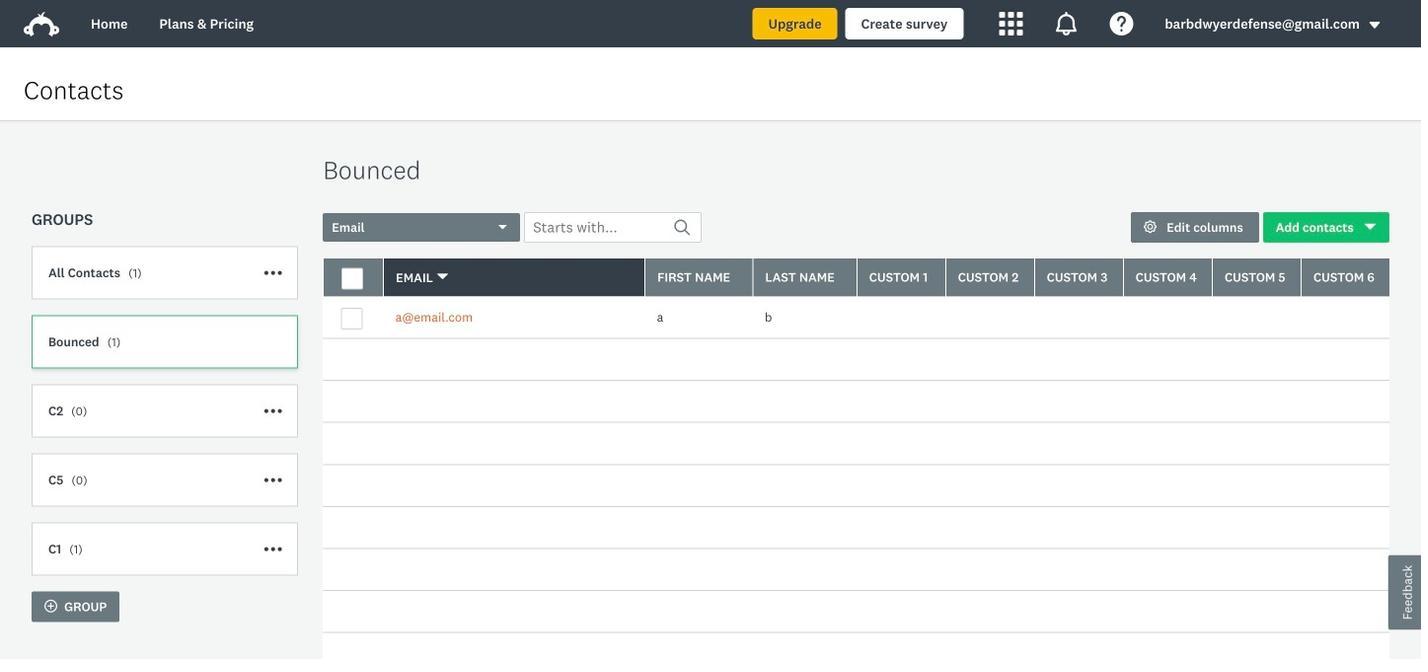 Task type: describe. For each thing, give the bounding box(es) containing it.
help icon image
[[1110, 12, 1134, 36]]

Starts with... text field
[[524, 212, 702, 243]]

dropdown arrow image
[[1368, 18, 1382, 32]]



Task type: locate. For each thing, give the bounding box(es) containing it.
1 products icon image from the left
[[999, 12, 1023, 36]]

1 horizontal spatial products icon image
[[1055, 12, 1078, 36]]

0 horizontal spatial products icon image
[[999, 12, 1023, 36]]

products icon image
[[999, 12, 1023, 36], [1055, 12, 1078, 36]]

2 products icon image from the left
[[1055, 12, 1078, 36]]

surveymonkey logo image
[[24, 12, 59, 37]]



Task type: vqa. For each thing, say whether or not it's contained in the screenshot.
starts with... text box
yes



